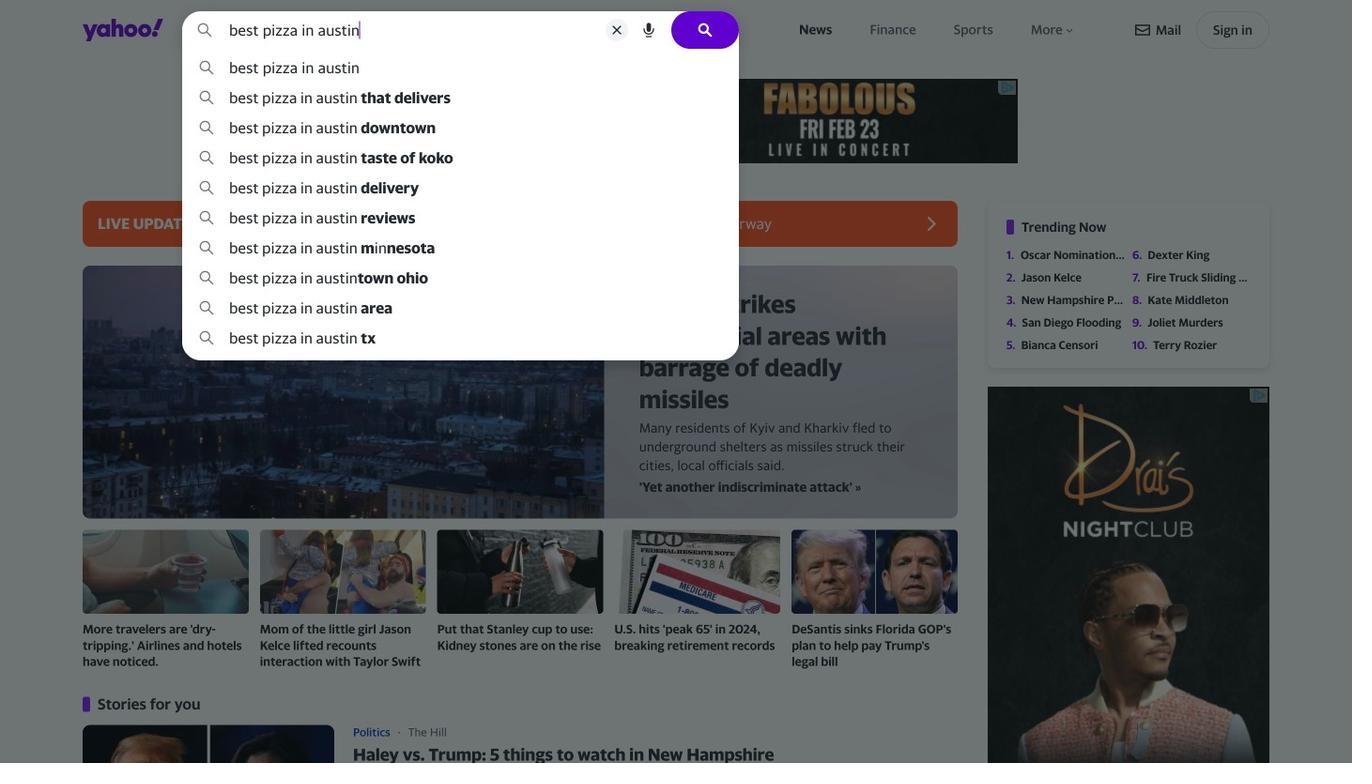 Task type: vqa. For each thing, say whether or not it's contained in the screenshot.
sixth option from the bottom
yes



Task type: locate. For each thing, give the bounding box(es) containing it.
3 option from the top
[[182, 113, 739, 143]]

4 option from the top
[[182, 143, 739, 173]]

search image
[[698, 23, 713, 38]]

list box
[[182, 49, 739, 353]]

9 option from the top
[[182, 293, 739, 323]]

1 option from the top
[[182, 53, 739, 83]]

toolbar
[[1136, 11, 1270, 49]]

advertisement element
[[334, 79, 1018, 163], [988, 387, 1270, 764]]

8 option from the top
[[182, 263, 739, 293]]

None search field
[[182, 11, 739, 361]]

main content
[[83, 201, 969, 764]]

5 option from the top
[[182, 173, 739, 203]]

option
[[182, 53, 739, 83], [182, 83, 739, 113], [182, 113, 739, 143], [182, 143, 739, 173], [182, 173, 739, 203], [182, 203, 739, 233], [182, 233, 739, 263], [182, 263, 739, 293], [182, 293, 739, 323], [182, 323, 739, 353]]

0 vertical spatial advertisement element
[[334, 79, 1018, 163]]



Task type: describe. For each thing, give the bounding box(es) containing it.
6 option from the top
[[182, 203, 739, 233]]

1 vertical spatial advertisement element
[[988, 387, 1270, 764]]

Search the web text field
[[182, 11, 739, 49]]

2 option from the top
[[182, 83, 739, 113]]

10 option from the top
[[182, 323, 739, 353]]

7 option from the top
[[182, 233, 739, 263]]



